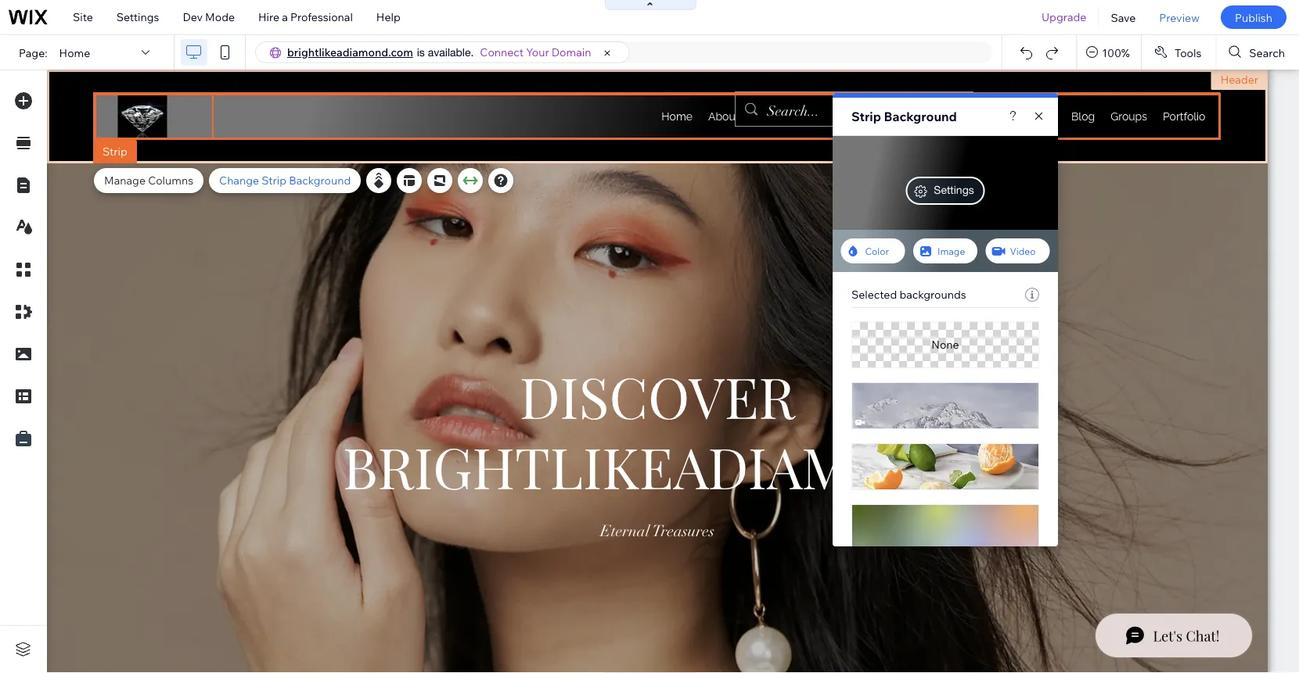 Task type: vqa. For each thing, say whether or not it's contained in the screenshot.
selected
yes



Task type: locate. For each thing, give the bounding box(es) containing it.
tools button
[[1142, 35, 1216, 70]]

1 vertical spatial background
[[289, 174, 351, 187]]

0 horizontal spatial strip
[[103, 145, 127, 158]]

settings left dev
[[116, 10, 159, 24]]

0 vertical spatial settings
[[116, 10, 159, 24]]

header
[[1221, 73, 1259, 86]]

1 vertical spatial settings
[[934, 184, 974, 196]]

site
[[73, 10, 93, 24]]

settings up image
[[934, 184, 974, 196]]

strip for strip background
[[852, 109, 881, 124]]

brightlikeadiamond.com
[[287, 45, 413, 59]]

selected
[[852, 288, 897, 302]]

publish
[[1235, 10, 1273, 24]]

strip
[[852, 109, 881, 124], [103, 145, 127, 158], [262, 174, 286, 187]]

upgrade
[[1042, 10, 1087, 24]]

none
[[932, 338, 959, 352]]

save
[[1111, 10, 1136, 24]]

search button
[[1217, 35, 1299, 70]]

2 horizontal spatial strip
[[852, 109, 881, 124]]

0 vertical spatial strip
[[852, 109, 881, 124]]

0 horizontal spatial background
[[289, 174, 351, 187]]

0 vertical spatial background
[[884, 109, 957, 124]]

100% button
[[1077, 35, 1141, 70]]

is
[[417, 46, 425, 59]]

strip background
[[852, 109, 957, 124]]

settings
[[116, 10, 159, 24], [934, 184, 974, 196]]

preview
[[1159, 10, 1200, 24]]

1 horizontal spatial settings
[[934, 184, 974, 196]]

2 vertical spatial strip
[[262, 174, 286, 187]]

hire a professional
[[258, 10, 353, 24]]

background
[[884, 109, 957, 124], [289, 174, 351, 187]]

dev
[[183, 10, 203, 24]]

image
[[938, 245, 965, 257]]

strip for strip
[[103, 145, 127, 158]]

1 horizontal spatial strip
[[262, 174, 286, 187]]

1 horizontal spatial background
[[884, 109, 957, 124]]

change strip background
[[219, 174, 351, 187]]

publish button
[[1221, 5, 1287, 29]]

color
[[865, 245, 889, 257]]

1 vertical spatial strip
[[103, 145, 127, 158]]



Task type: describe. For each thing, give the bounding box(es) containing it.
tools
[[1175, 46, 1202, 59]]

home
[[59, 46, 90, 59]]

columns
[[148, 174, 193, 187]]

domain
[[552, 45, 591, 59]]

mode
[[205, 10, 235, 24]]

0 horizontal spatial settings
[[116, 10, 159, 24]]

preview button
[[1148, 0, 1212, 34]]

your
[[526, 45, 549, 59]]

connect
[[480, 45, 524, 59]]

save button
[[1099, 0, 1148, 34]]

search
[[1249, 46, 1285, 59]]

100%
[[1102, 46, 1130, 59]]

change
[[219, 174, 259, 187]]

manage columns
[[104, 174, 193, 187]]

is available. connect your domain
[[417, 45, 591, 59]]

video
[[1010, 245, 1036, 257]]

hire
[[258, 10, 280, 24]]

a
[[282, 10, 288, 24]]

selected backgrounds
[[852, 288, 966, 302]]

backgrounds
[[900, 288, 966, 302]]

professional
[[290, 10, 353, 24]]

help
[[376, 10, 401, 24]]

available.
[[428, 46, 474, 59]]

dev mode
[[183, 10, 235, 24]]

manage
[[104, 174, 146, 187]]



